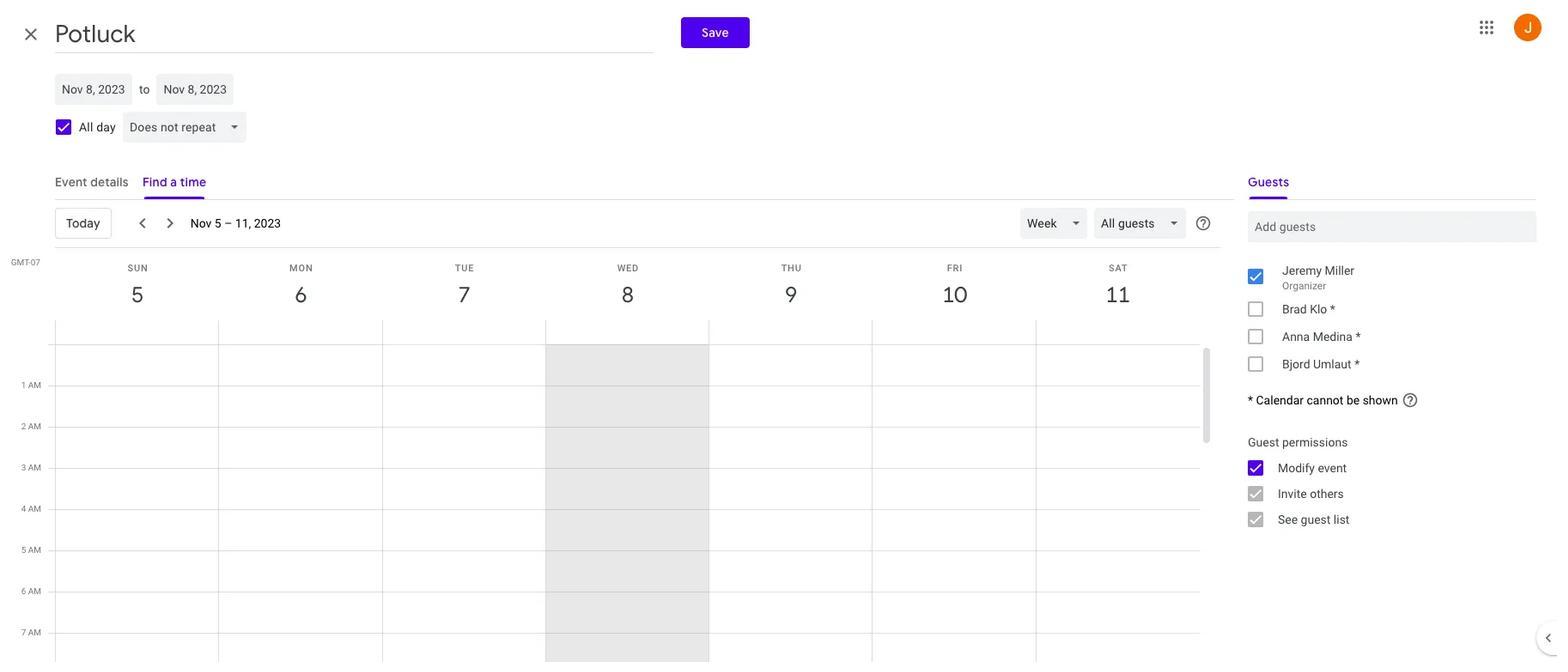 Task type: vqa. For each thing, say whether or not it's contained in the screenshot.
10 column header
yes



Task type: locate. For each thing, give the bounding box(es) containing it.
am up 6 am
[[28, 546, 41, 555]]

11
[[1105, 281, 1130, 309]]

1 horizontal spatial 7
[[457, 281, 470, 309]]

5 inside sun 5
[[130, 281, 143, 309]]

day
[[96, 120, 116, 134]]

bjord
[[1283, 357, 1311, 371]]

invite others
[[1279, 487, 1345, 501]]

2 am from the top
[[28, 422, 41, 431]]

5 down the 4
[[21, 546, 26, 555]]

10
[[942, 281, 966, 309]]

9
[[784, 281, 797, 309]]

4 am
[[21, 504, 41, 514]]

1 horizontal spatial 6
[[294, 281, 306, 309]]

am right 2
[[28, 422, 41, 431]]

8
[[621, 281, 633, 309]]

1 vertical spatial 6
[[21, 587, 26, 596]]

tue
[[455, 263, 475, 274]]

5 left –
[[215, 217, 221, 230]]

* for bjord umlaut *
[[1355, 357, 1360, 371]]

* right 'medina'
[[1356, 330, 1361, 344]]

* right 'klo'
[[1331, 302, 1336, 316]]

None field
[[123, 112, 254, 143], [1020, 208, 1095, 239], [1095, 208, 1194, 239], [123, 112, 254, 143], [1020, 208, 1095, 239], [1095, 208, 1194, 239]]

6 am
[[21, 587, 41, 596]]

save button
[[682, 17, 750, 48]]

anna medina tree item
[[1235, 323, 1537, 351]]

5 down "sun"
[[130, 281, 143, 309]]

6
[[294, 281, 306, 309], [21, 587, 26, 596]]

5 inside navigation "toolbar"
[[215, 217, 221, 230]]

0 horizontal spatial 6
[[21, 587, 26, 596]]

7 am from the top
[[28, 628, 41, 638]]

6 down mon
[[294, 281, 306, 309]]

4 am from the top
[[28, 504, 41, 514]]

1 vertical spatial 5
[[130, 281, 143, 309]]

* left calendar
[[1249, 394, 1254, 407]]

*
[[1331, 302, 1336, 316], [1356, 330, 1361, 344], [1355, 357, 1360, 371], [1249, 394, 1254, 407]]

calendar
[[1257, 394, 1304, 407]]

7 column header
[[382, 248, 546, 345]]

sunday, november 5 element
[[118, 276, 157, 315]]

7 down tue
[[457, 281, 470, 309]]

to
[[139, 82, 150, 96]]

0 vertical spatial 6
[[294, 281, 306, 309]]

Title text field
[[55, 15, 654, 53]]

5
[[215, 217, 221, 230], [130, 281, 143, 309], [21, 546, 26, 555]]

am right 1 on the left bottom
[[28, 381, 41, 390]]

all
[[79, 120, 93, 134]]

cannot
[[1307, 394, 1344, 407]]

* right umlaut
[[1355, 357, 1360, 371]]

7 down 6 am
[[21, 628, 26, 638]]

5 am from the top
[[28, 546, 41, 555]]

2 am
[[21, 422, 41, 431]]

row
[[48, 344, 1200, 663]]

am for 3 am
[[28, 463, 41, 473]]

fri 10
[[942, 263, 966, 309]]

sun 5
[[128, 263, 148, 309]]

6 up 7 am
[[21, 587, 26, 596]]

mon 6
[[290, 263, 313, 309]]

today button
[[55, 203, 111, 244]]

* for brad klo *
[[1331, 302, 1336, 316]]

5 for nov 5 – 11, 2023
[[215, 217, 221, 230]]

grid
[[0, 248, 1214, 663]]

5 am
[[21, 546, 41, 555]]

friday, november 10 element
[[935, 276, 975, 315]]

medina
[[1314, 330, 1353, 344]]

wed
[[618, 263, 639, 274]]

0 vertical spatial 5
[[215, 217, 221, 230]]

6 am from the top
[[28, 587, 41, 596]]

cell
[[546, 344, 710, 663], [56, 345, 219, 663], [219, 345, 383, 663], [383, 345, 546, 663], [710, 345, 873, 663], [873, 345, 1037, 663], [1037, 345, 1200, 663]]

* inside brad klo tree item
[[1331, 302, 1336, 316]]

am down 6 am
[[28, 628, 41, 638]]

bjord umlaut *
[[1283, 357, 1360, 371]]

brad
[[1283, 302, 1308, 316]]

bjord umlaut tree item
[[1235, 351, 1537, 378]]

1 horizontal spatial 5
[[130, 281, 143, 309]]

anna medina *
[[1283, 330, 1361, 344]]

nov 5 – 11, 2023
[[191, 217, 281, 230]]

* inside bjord umlaut tree item
[[1355, 357, 1360, 371]]

invite
[[1279, 487, 1308, 501]]

am for 1 am
[[28, 381, 41, 390]]

0 vertical spatial 7
[[457, 281, 470, 309]]

tuesday, november 7 element
[[445, 276, 484, 315]]

jeremy miller, organizer tree item
[[1235, 260, 1537, 296]]

1 am from the top
[[28, 381, 41, 390]]

brad klo tree item
[[1235, 296, 1537, 323]]

2 vertical spatial 5
[[21, 546, 26, 555]]

jeremy miller organizer
[[1283, 264, 1355, 292]]

sat
[[1109, 263, 1129, 274]]

0 horizontal spatial 5
[[21, 546, 26, 555]]

* inside anna medina tree item
[[1356, 330, 1361, 344]]

2023
[[254, 217, 281, 230]]

3 am from the top
[[28, 463, 41, 473]]

guest permissions
[[1249, 436, 1349, 449]]

event
[[1319, 461, 1348, 475]]

am
[[28, 381, 41, 390], [28, 422, 41, 431], [28, 463, 41, 473], [28, 504, 41, 514], [28, 546, 41, 555], [28, 587, 41, 596], [28, 628, 41, 638]]

brad klo *
[[1283, 302, 1336, 316]]

group
[[1235, 430, 1537, 533]]

7
[[457, 281, 470, 309], [21, 628, 26, 638]]

all day
[[79, 120, 116, 134]]

7 inside tue 7
[[457, 281, 470, 309]]

save
[[702, 25, 730, 40]]

see
[[1279, 513, 1299, 527]]

* for anna medina *
[[1356, 330, 1361, 344]]

am up 7 am
[[28, 587, 41, 596]]

navigation toolbar
[[55, 199, 1221, 248]]

2 horizontal spatial 5
[[215, 217, 221, 230]]

am right 3
[[28, 463, 41, 473]]

grid containing 5
[[0, 248, 1214, 663]]

am right the 4
[[28, 504, 41, 514]]

0 horizontal spatial 7
[[21, 628, 26, 638]]



Task type: describe. For each thing, give the bounding box(es) containing it.
permissions
[[1283, 436, 1349, 449]]

End date text field
[[164, 79, 227, 100]]

–
[[224, 217, 232, 230]]

11,
[[235, 217, 251, 230]]

Guests text field
[[1255, 211, 1530, 242]]

1 vertical spatial 7
[[21, 628, 26, 638]]

10 column header
[[873, 248, 1037, 345]]

wednesday, november 8 element
[[608, 276, 648, 315]]

modify
[[1279, 461, 1316, 475]]

nov
[[191, 217, 212, 230]]

list
[[1334, 513, 1350, 527]]

4
[[21, 504, 26, 514]]

mon
[[290, 263, 313, 274]]

6 column header
[[219, 248, 383, 345]]

miller
[[1325, 264, 1355, 278]]

am for 2 am
[[28, 422, 41, 431]]

umlaut
[[1314, 357, 1352, 371]]

3
[[21, 463, 26, 473]]

thursday, november 9 element
[[772, 276, 811, 315]]

tue 7
[[455, 263, 475, 309]]

gmt-07
[[11, 258, 40, 267]]

group containing guest permissions
[[1235, 430, 1537, 533]]

am for 4 am
[[28, 504, 41, 514]]

5 for sun 5
[[130, 281, 143, 309]]

klo
[[1311, 302, 1328, 316]]

am for 5 am
[[28, 546, 41, 555]]

organizer
[[1283, 280, 1327, 292]]

shown
[[1363, 394, 1399, 407]]

saturday, november 11 element
[[1099, 276, 1138, 315]]

jeremy
[[1283, 264, 1322, 278]]

3 am
[[21, 463, 41, 473]]

thu
[[782, 263, 802, 274]]

2
[[21, 422, 26, 431]]

thu 9
[[782, 263, 802, 309]]

monday, november 6 element
[[281, 276, 321, 315]]

anna
[[1283, 330, 1311, 344]]

gmt-
[[11, 258, 31, 267]]

11 column header
[[1036, 248, 1200, 345]]

5 column header
[[55, 248, 219, 345]]

guests invited to this event. tree
[[1235, 260, 1537, 378]]

am for 7 am
[[28, 628, 41, 638]]

1
[[21, 381, 26, 390]]

Start date text field
[[62, 79, 125, 100]]

1 am
[[21, 381, 41, 390]]

* calendar cannot be shown
[[1249, 394, 1399, 407]]

guest
[[1249, 436, 1280, 449]]

modify event
[[1279, 461, 1348, 475]]

today
[[66, 216, 100, 231]]

9 column header
[[709, 248, 873, 345]]

sun
[[128, 263, 148, 274]]

07
[[31, 258, 40, 267]]

see guest list
[[1279, 513, 1350, 527]]

wed 8
[[618, 263, 639, 309]]

be
[[1347, 394, 1360, 407]]

am for 6 am
[[28, 587, 41, 596]]

fri
[[948, 263, 963, 274]]

6 inside the mon 6
[[294, 281, 306, 309]]

8 column header
[[546, 248, 710, 345]]

others
[[1311, 487, 1345, 501]]

guest
[[1301, 513, 1331, 527]]

7 am
[[21, 628, 41, 638]]

sat 11
[[1105, 263, 1130, 309]]



